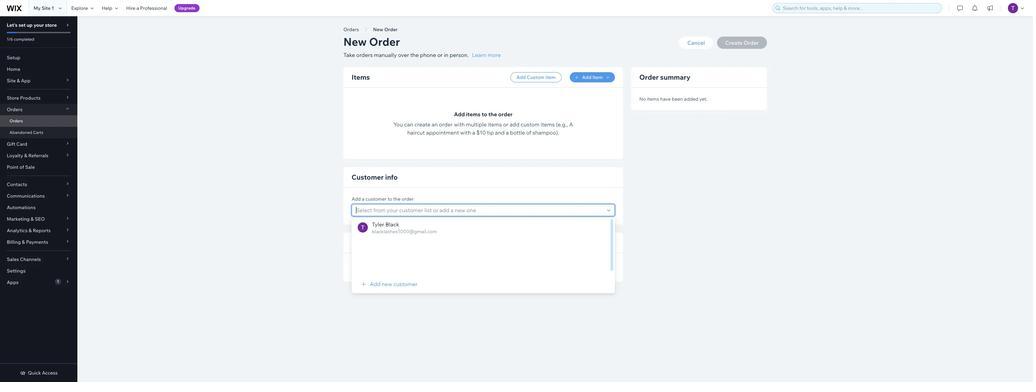 Task type: locate. For each thing, give the bounding box(es) containing it.
quick
[[28, 370, 41, 376]]

1 down settings link
[[57, 280, 59, 284]]

black
[[386, 221, 399, 228]]

referrals
[[28, 153, 48, 159]]

orders inside button
[[344, 26, 359, 33]]

order up tyler black blacklashes1000@gmail.com
[[402, 196, 414, 202]]

payments
[[26, 239, 48, 245]]

new inside the new order take orders manually over the phone or in person. learn more
[[344, 35, 367, 49]]

& right loyalty
[[24, 153, 27, 159]]

—
[[610, 258, 615, 265], [610, 271, 615, 277]]

1 right my
[[52, 5, 54, 11]]

the up tip
[[488, 111, 497, 118]]

abandoned
[[10, 130, 32, 135]]

carts
[[33, 130, 43, 135]]

1 — from the top
[[610, 258, 615, 265]]

more
[[488, 52, 501, 58]]

order up no
[[639, 73, 659, 81]]

1 vertical spatial to
[[388, 196, 392, 202]]

&
[[17, 78, 20, 84], [24, 153, 27, 159], [31, 216, 34, 222], [29, 228, 32, 234], [22, 239, 25, 245]]

setup link
[[0, 52, 77, 63]]

& for marketing
[[31, 216, 34, 222]]

over
[[398, 52, 409, 58]]

and
[[495, 129, 505, 136]]

0 vertical spatial order
[[498, 111, 513, 118]]

contacts button
[[0, 179, 77, 190]]

store products button
[[0, 92, 77, 104]]

1 vertical spatial 1
[[57, 280, 59, 284]]

& for site
[[17, 78, 20, 84]]

1 horizontal spatial site
[[42, 5, 51, 11]]

item inside "button"
[[593, 74, 603, 80]]

let's set up your store
[[7, 22, 57, 28]]

orders for orders button
[[344, 26, 359, 33]]

0 horizontal spatial new
[[344, 35, 367, 49]]

sales
[[7, 257, 19, 263]]

gift card
[[7, 141, 27, 147]]

2 item from the left
[[593, 74, 603, 80]]

1 horizontal spatial the
[[410, 52, 419, 58]]

or inside the new order take orders manually over the phone or in person. learn more
[[437, 52, 443, 58]]

automations link
[[0, 202, 77, 214]]

0 vertical spatial of
[[526, 129, 531, 136]]

in
[[444, 52, 448, 58]]

haircut
[[407, 129, 425, 136]]

new up manually
[[373, 26, 383, 33]]

info
[[385, 173, 398, 182]]

1 horizontal spatial new
[[373, 26, 383, 33]]

1 horizontal spatial 1
[[57, 280, 59, 284]]

orders for orders link
[[10, 118, 23, 124]]

new
[[373, 26, 383, 33], [344, 35, 367, 49]]

0 horizontal spatial item
[[546, 74, 556, 80]]

site right my
[[42, 5, 51, 11]]

point
[[7, 164, 18, 170]]

0 vertical spatial or
[[437, 52, 443, 58]]

to up multiple
[[482, 111, 487, 118]]

shampoo).
[[533, 129, 559, 136]]

completed
[[14, 37, 34, 42]]

a right the and
[[506, 129, 509, 136]]

order inside button
[[384, 26, 398, 33]]

& left app
[[17, 78, 20, 84]]

add new customer button
[[360, 280, 418, 289]]

items
[[647, 96, 659, 102], [466, 111, 481, 118], [488, 121, 502, 128], [541, 121, 555, 128]]

add inside the add items to the order you can create an order with multiple items or add custom items (e.g., a haircut appointment with a $10 tip and a bottle of shampoo).
[[454, 111, 465, 118]]

0 vertical spatial new
[[373, 26, 383, 33]]

customer
[[352, 173, 384, 182]]

add for items
[[454, 111, 465, 118]]

access
[[42, 370, 58, 376]]

1 vertical spatial order
[[439, 121, 453, 128]]

with down multiple
[[460, 129, 471, 136]]

site
[[42, 5, 51, 11], [7, 78, 16, 84]]

& left seo on the left
[[31, 216, 34, 222]]

1 vertical spatial or
[[503, 121, 508, 128]]

& for loyalty
[[24, 153, 27, 159]]

1 item from the left
[[546, 74, 556, 80]]

add inside add custom item button
[[517, 74, 526, 80]]

0 horizontal spatial or
[[437, 52, 443, 58]]

or
[[437, 52, 443, 58], [503, 121, 508, 128]]

store
[[45, 22, 57, 28]]

you
[[394, 121, 403, 128]]

1
[[52, 5, 54, 11], [57, 280, 59, 284]]

quick access button
[[20, 370, 58, 376]]

0 vertical spatial to
[[482, 111, 487, 118]]

or left in
[[437, 52, 443, 58]]

added
[[684, 96, 698, 102]]

the right the over
[[410, 52, 419, 58]]

1 vertical spatial site
[[7, 78, 16, 84]]

1 horizontal spatial or
[[503, 121, 508, 128]]

items up tip
[[488, 121, 502, 128]]

order inside the new order take orders manually over the phone or in person. learn more
[[369, 35, 400, 49]]

billing
[[7, 239, 21, 245]]

add a customer to the order
[[352, 196, 414, 202]]

1 vertical spatial new
[[344, 35, 367, 49]]

explore
[[71, 5, 88, 11]]

new inside button
[[373, 26, 383, 33]]

help
[[102, 5, 112, 11]]

or left "add"
[[503, 121, 508, 128]]

0 vertical spatial customer
[[366, 196, 387, 202]]

take
[[344, 52, 355, 58]]

orders
[[356, 52, 373, 58]]

orders inside dropdown button
[[7, 107, 22, 113]]

& inside popup button
[[22, 239, 25, 245]]

of down custom
[[526, 129, 531, 136]]

0 vertical spatial the
[[410, 52, 419, 58]]

items up multiple
[[466, 111, 481, 118]]

orders up take
[[344, 26, 359, 33]]

add inside add item "button"
[[582, 74, 592, 80]]

customer inside button
[[393, 281, 418, 288]]

0 vertical spatial —
[[610, 258, 615, 265]]

0 vertical spatial 1
[[52, 5, 54, 11]]

2 vertical spatial order
[[402, 196, 414, 202]]

a inside hire a professional link
[[136, 5, 139, 11]]

of inside sidebar element
[[20, 164, 24, 170]]

with left multiple
[[454, 121, 465, 128]]

tyler black image
[[358, 223, 368, 233]]

0 horizontal spatial customer
[[366, 196, 387, 202]]

cancel
[[688, 39, 705, 46]]

0 horizontal spatial the
[[393, 196, 401, 202]]

new down orders button
[[344, 35, 367, 49]]

add for a
[[352, 196, 361, 202]]

add custom item button
[[510, 72, 562, 82]]

customer info
[[352, 173, 398, 182]]

1 vertical spatial —
[[610, 271, 615, 277]]

store
[[7, 95, 19, 101]]

hire a professional
[[126, 5, 167, 11]]

1 horizontal spatial item
[[593, 74, 603, 80]]

0 horizontal spatial site
[[7, 78, 16, 84]]

add
[[517, 74, 526, 80], [582, 74, 592, 80], [454, 111, 465, 118], [352, 196, 361, 202], [370, 281, 381, 288]]

a
[[569, 121, 573, 128]]

2 horizontal spatial the
[[488, 111, 497, 118]]

order up appointment
[[439, 121, 453, 128]]

site inside popup button
[[7, 78, 16, 84]]

order up manually
[[384, 26, 398, 33]]

orders up the abandoned
[[10, 118, 23, 124]]

2 vertical spatial the
[[393, 196, 401, 202]]

1 horizontal spatial of
[[526, 129, 531, 136]]

2 vertical spatial orders
[[10, 118, 23, 124]]

1 vertical spatial orders
[[7, 107, 22, 113]]

1 horizontal spatial customer
[[393, 281, 418, 288]]

1 vertical spatial the
[[488, 111, 497, 118]]

analytics
[[7, 228, 28, 234]]

$10
[[476, 129, 486, 136]]

& right billing
[[22, 239, 25, 245]]

0 horizontal spatial to
[[388, 196, 392, 202]]

0 horizontal spatial 1
[[52, 5, 54, 11]]

your
[[34, 22, 44, 28]]

to down info
[[388, 196, 392, 202]]

the down info
[[393, 196, 401, 202]]

the
[[410, 52, 419, 58], [488, 111, 497, 118], [393, 196, 401, 202]]

orders
[[344, 26, 359, 33], [7, 107, 22, 113], [10, 118, 23, 124]]

& inside dropdown button
[[29, 228, 32, 234]]

sales channels button
[[0, 254, 77, 265]]

order down new order button
[[369, 35, 400, 49]]

add items to the order you can create an order with multiple items or add custom items (e.g., a haircut appointment with a $10 tip and a bottle of shampoo).
[[394, 111, 573, 136]]

orders down the store
[[7, 107, 22, 113]]

0 vertical spatial orders
[[344, 26, 359, 33]]

automations
[[7, 205, 36, 211]]

1 vertical spatial order
[[369, 35, 400, 49]]

& left reports at bottom left
[[29, 228, 32, 234]]

0 vertical spatial order
[[384, 26, 398, 33]]

item
[[546, 74, 556, 80], [593, 74, 603, 80]]

reports
[[33, 228, 51, 234]]

customer right new
[[393, 281, 418, 288]]

0 horizontal spatial of
[[20, 164, 24, 170]]

1/6 completed
[[7, 37, 34, 42]]

0 vertical spatial site
[[42, 5, 51, 11]]

of
[[526, 129, 531, 136], [20, 164, 24, 170]]

1/6
[[7, 37, 13, 42]]

add for custom
[[517, 74, 526, 80]]

order up "add"
[[498, 111, 513, 118]]

customer
[[366, 196, 387, 202], [393, 281, 418, 288]]

customer down customer info
[[366, 196, 387, 202]]

add inside add new customer button
[[370, 281, 381, 288]]

1 vertical spatial customer
[[393, 281, 418, 288]]

gift
[[7, 141, 15, 147]]

a right hire
[[136, 5, 139, 11]]

a down the customer
[[362, 196, 365, 202]]

of left sale
[[20, 164, 24, 170]]

1 vertical spatial of
[[20, 164, 24, 170]]

new order
[[373, 26, 398, 33]]

learn
[[472, 52, 486, 58]]

orders for orders dropdown button
[[7, 107, 22, 113]]

to inside the add items to the order you can create an order with multiple items or add custom items (e.g., a haircut appointment with a $10 tip and a bottle of shampoo).
[[482, 111, 487, 118]]

new for new order take orders manually over the phone or in person. learn more
[[344, 35, 367, 49]]

phone
[[420, 52, 436, 58]]

1 vertical spatial with
[[460, 129, 471, 136]]

1 horizontal spatial to
[[482, 111, 487, 118]]

site & app button
[[0, 75, 77, 87]]

site down home
[[7, 78, 16, 84]]



Task type: describe. For each thing, give the bounding box(es) containing it.
items up shampoo).
[[541, 121, 555, 128]]

settings link
[[0, 265, 77, 277]]

Select from your customer list or add a new one field
[[354, 205, 605, 216]]

products
[[20, 95, 40, 101]]

add new customer
[[370, 281, 418, 288]]

0 vertical spatial with
[[454, 121, 465, 128]]

channels
[[20, 257, 41, 263]]

setup
[[7, 55, 20, 61]]

loyalty
[[7, 153, 23, 159]]

apps
[[7, 280, 19, 286]]

(e.g.,
[[556, 121, 568, 128]]

home link
[[0, 63, 77, 75]]

sidebar element
[[0, 16, 77, 383]]

0 horizontal spatial order
[[402, 196, 414, 202]]

2 — from the top
[[610, 271, 615, 277]]

add custom item
[[517, 74, 556, 80]]

yet.
[[700, 96, 708, 102]]

sale
[[25, 164, 35, 170]]

order for new order
[[384, 26, 398, 33]]

an
[[432, 121, 438, 128]]

hire
[[126, 5, 135, 11]]

been
[[672, 96, 683, 102]]

professional
[[140, 5, 167, 11]]

point of sale link
[[0, 162, 77, 173]]

store products
[[7, 95, 40, 101]]

upgrade button
[[174, 4, 200, 12]]

person.
[[450, 52, 469, 58]]

orders link
[[0, 115, 77, 127]]

summary
[[660, 73, 691, 81]]

billing & payments button
[[0, 237, 77, 248]]

custom
[[527, 74, 544, 80]]

items
[[352, 73, 370, 81]]

& for analytics
[[29, 228, 32, 234]]

analytics & reports
[[7, 228, 51, 234]]

customer for new
[[393, 281, 418, 288]]

appointment
[[426, 129, 459, 136]]

my
[[34, 5, 41, 11]]

new order take orders manually over the phone or in person. learn more
[[344, 35, 501, 58]]

upgrade
[[178, 5, 195, 11]]

customer for a
[[366, 196, 387, 202]]

blacklashes1000@gmail.com
[[372, 229, 437, 235]]

create
[[414, 121, 430, 128]]

cancel button
[[679, 37, 713, 49]]

marketing
[[7, 216, 30, 222]]

new for new order
[[373, 26, 383, 33]]

Search for tools, apps, help & more... field
[[781, 3, 940, 13]]

my site 1
[[34, 5, 54, 11]]

a left $10
[[472, 129, 475, 136]]

analytics & reports button
[[0, 225, 77, 237]]

tyler
[[372, 221, 384, 228]]

add for new
[[370, 281, 381, 288]]

custom
[[521, 121, 540, 128]]

2 horizontal spatial order
[[498, 111, 513, 118]]

items right no
[[647, 96, 659, 102]]

add for item
[[582, 74, 592, 80]]

marketing & seo
[[7, 216, 45, 222]]

of inside the add items to the order you can create an order with multiple items or add custom items (e.g., a haircut appointment with a $10 tip and a bottle of shampoo).
[[526, 129, 531, 136]]

2 vertical spatial order
[[639, 73, 659, 81]]

contacts
[[7, 182, 27, 188]]

settings
[[7, 268, 26, 274]]

new
[[382, 281, 392, 288]]

help button
[[98, 0, 122, 16]]

loyalty & referrals
[[7, 153, 48, 159]]

item inside button
[[546, 74, 556, 80]]

multiple
[[466, 121, 487, 128]]

abandoned carts
[[10, 130, 43, 135]]

abandoned carts link
[[0, 127, 77, 138]]

card
[[16, 141, 27, 147]]

can
[[404, 121, 413, 128]]

& for billing
[[22, 239, 25, 245]]

manually
[[374, 52, 397, 58]]

add item button
[[570, 72, 615, 82]]

1 horizontal spatial order
[[439, 121, 453, 128]]

order summary
[[639, 73, 691, 81]]

site & app
[[7, 78, 30, 84]]

no
[[639, 96, 646, 102]]

quick access
[[28, 370, 58, 376]]

home
[[7, 66, 20, 72]]

add
[[510, 121, 519, 128]]

order for new order take orders manually over the phone or in person. learn more
[[369, 35, 400, 49]]

up
[[27, 22, 33, 28]]

bottle
[[510, 129, 525, 136]]

tyler black blacklashes1000@gmail.com
[[372, 221, 437, 235]]

billing & payments
[[7, 239, 48, 245]]

or inside the add items to the order you can create an order with multiple items or add custom items (e.g., a haircut appointment with a $10 tip and a bottle of shampoo).
[[503, 121, 508, 128]]

the inside the add items to the order you can create an order with multiple items or add custom items (e.g., a haircut appointment with a $10 tip and a bottle of shampoo).
[[488, 111, 497, 118]]

1 inside sidebar element
[[57, 280, 59, 284]]

the inside the new order take orders manually over the phone or in person. learn more
[[410, 52, 419, 58]]

marketing & seo button
[[0, 214, 77, 225]]

hire a professional link
[[122, 0, 171, 16]]

communications button
[[0, 190, 77, 202]]

orders button
[[0, 104, 77, 115]]

loyalty & referrals button
[[0, 150, 77, 162]]

no items have been added yet.
[[639, 96, 708, 102]]

app
[[21, 78, 30, 84]]

add item
[[582, 74, 603, 80]]



Task type: vqa. For each thing, say whether or not it's contained in the screenshot.
the Edit
no



